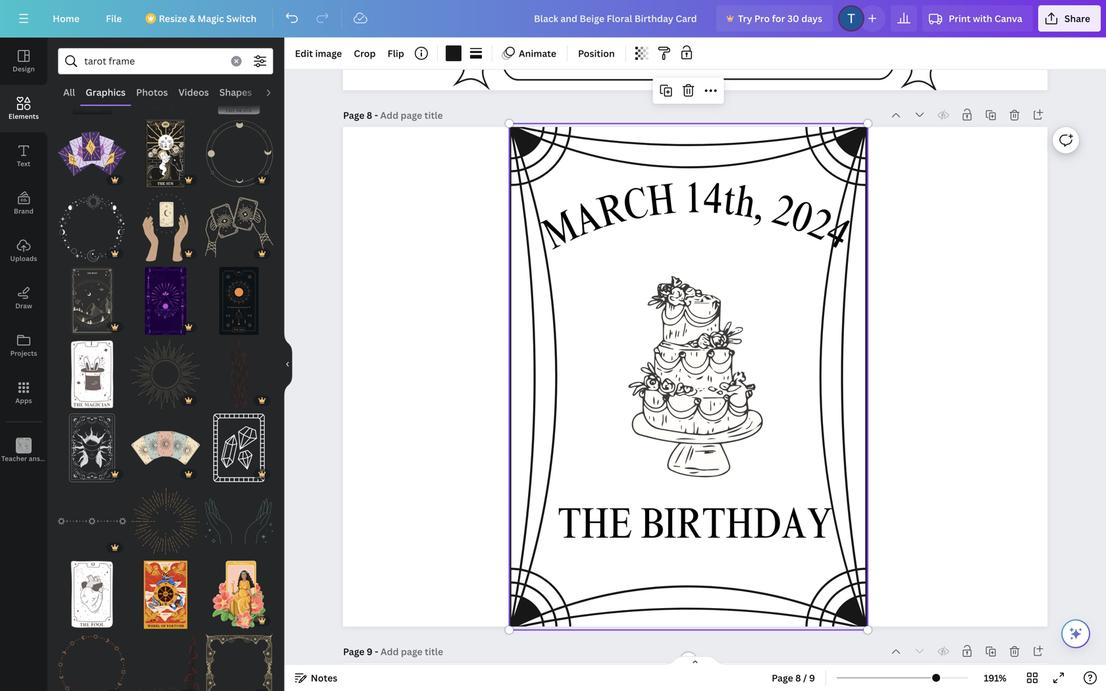 Task type: describe. For each thing, give the bounding box(es) containing it.
191% button
[[974, 668, 1017, 689]]

design button
[[0, 38, 47, 85]]

- for page 9 -
[[375, 646, 379, 658]]

0 horizontal spatial 9
[[367, 646, 373, 658]]

the birthday
[[558, 507, 833, 550]]

videos
[[179, 86, 209, 98]]

Search elements search field
[[84, 49, 223, 74]]

edit image
[[295, 47, 342, 60]]

dark fantasy, frame border, frame corner, frame edge ivy 2 colors vector image
[[205, 341, 273, 409]]

file
[[106, 12, 122, 25]]

8 for -
[[367, 109, 372, 122]]

days
[[802, 12, 823, 25]]

side panel tab list
[[0, 38, 68, 475]]

teacher
[[1, 454, 27, 463]]

notes button
[[290, 668, 343, 689]]

/
[[804, 672, 807, 685]]

audio
[[263, 86, 289, 98]]

hand drawn tarot card for death illustration image
[[205, 46, 273, 115]]

cosmic vintage hands open image
[[205, 488, 273, 556]]

edit
[[295, 47, 313, 60]]

8 for /
[[796, 672, 801, 685]]

;
[[23, 455, 25, 463]]

pro
[[755, 12, 770, 25]]

teacher answer keys
[[1, 454, 68, 463]]

tarot card spreads image
[[132, 414, 200, 482]]

moon tarot card illustration image
[[58, 46, 126, 115]]

resize
[[159, 12, 187, 25]]

audio button
[[257, 80, 294, 105]]

photos
[[136, 86, 168, 98]]

draw button
[[0, 275, 47, 322]]

celestial border sun line frame image
[[132, 341, 200, 409]]

wheel of fortune tarot card image
[[132, 561, 200, 629]]

resize & magic switch button
[[138, 5, 267, 32]]

9 inside button
[[810, 672, 816, 685]]

canva
[[995, 12, 1023, 25]]

page 8 -
[[343, 109, 380, 122]]

position button
[[573, 43, 620, 64]]

page for page 9
[[343, 646, 365, 658]]

elements button
[[0, 85, 47, 132]]

share button
[[1039, 5, 1101, 32]]

a hand holding two tarot cards image
[[205, 193, 273, 262]]

- for page 8 -
[[375, 109, 378, 122]]

canva assistant image
[[1068, 626, 1084, 642]]

resize & magic switch
[[159, 12, 257, 25]]

the sun tarot card illustration image
[[132, 120, 200, 188]]

cosmic vintage sun moon and stars image
[[132, 46, 200, 115]]

page 8 / 9
[[772, 672, 816, 685]]

design
[[13, 65, 35, 73]]

hide image
[[284, 333, 292, 396]]

page 8 / 9 button
[[767, 668, 821, 689]]

magic
[[198, 12, 224, 25]]

page 9 -
[[343, 646, 381, 658]]

the empress tarot image
[[205, 561, 273, 629]]

crop
[[354, 47, 376, 60]]

page title text field for page 8 -
[[380, 109, 444, 122]]

flip
[[388, 47, 404, 60]]

Design title text field
[[524, 5, 711, 32]]

brand
[[14, 207, 34, 216]]

videos button
[[173, 80, 214, 105]]

graphics button
[[80, 80, 131, 105]]

edit image button
[[290, 43, 347, 64]]



Task type: vqa. For each thing, say whether or not it's contained in the screenshot.
the cool
no



Task type: locate. For each thing, give the bounding box(es) containing it.
page inside button
[[772, 672, 794, 685]]

try pro for 30 days
[[738, 12, 823, 25]]

keys
[[54, 454, 68, 463]]

notes
[[311, 672, 338, 685]]

hand drawn tarot card for the fool illustration image
[[58, 561, 126, 629]]

tarot card with hands image
[[132, 193, 200, 262]]

uploads
[[10, 254, 37, 263]]

9
[[367, 646, 373, 658], [810, 672, 816, 685]]

animate
[[519, 47, 557, 60]]

tarot card illustration image
[[58, 267, 126, 335]]

mystical monoline circle frame image
[[205, 120, 273, 188]]

print with canva button
[[923, 5, 1033, 32]]

home link
[[42, 5, 90, 32]]

celestial frame line image
[[205, 635, 273, 692]]

photos button
[[131, 80, 173, 105]]

191%
[[984, 672, 1007, 685]]

1 horizontal spatial 9
[[810, 672, 816, 685]]

8
[[367, 109, 372, 122], [796, 672, 801, 685]]

1 vertical spatial -
[[375, 646, 379, 658]]

all
[[63, 86, 75, 98]]

print
[[949, 12, 971, 25]]

draw
[[15, 302, 32, 311]]

group
[[58, 46, 126, 115], [132, 46, 200, 115], [205, 46, 273, 115], [58, 112, 126, 188], [132, 112, 200, 188], [205, 112, 273, 188], [58, 186, 126, 262], [132, 186, 200, 262], [205, 186, 273, 262], [58, 259, 126, 335], [132, 259, 200, 335], [205, 259, 273, 335], [58, 333, 126, 409], [132, 333, 200, 409], [205, 333, 273, 409], [58, 406, 126, 482], [132, 406, 200, 482], [205, 406, 273, 482], [58, 480, 126, 556], [132, 480, 200, 556], [205, 480, 273, 556], [58, 553, 126, 629], [132, 553, 200, 629], [205, 553, 273, 629], [58, 627, 126, 692], [132, 627, 200, 692], [205, 627, 273, 692]]

projects
[[10, 349, 37, 358]]

1 vertical spatial 9
[[810, 672, 816, 685]]

elements
[[8, 112, 39, 121]]

main menu bar
[[0, 0, 1107, 38]]

apps button
[[0, 370, 47, 417]]

for
[[772, 12, 786, 25]]

all button
[[58, 80, 80, 105]]

text
[[17, 159, 31, 168]]

the
[[558, 507, 633, 550]]

sun tarot card illustration image
[[205, 267, 273, 335]]

1 vertical spatial page title text field
[[381, 646, 445, 659]]

tarot card image
[[132, 267, 200, 335]]

image
[[315, 47, 342, 60]]

-
[[375, 109, 378, 122], [375, 646, 379, 658]]

0 horizontal spatial 8
[[367, 109, 372, 122]]

brand button
[[0, 180, 47, 227]]

1 vertical spatial 8
[[796, 672, 801, 685]]

show pages image
[[664, 656, 727, 667]]

0 vertical spatial 8
[[367, 109, 372, 122]]

projects button
[[0, 322, 47, 370]]

uploads button
[[0, 227, 47, 275]]

page
[[343, 109, 365, 122], [343, 646, 365, 658], [772, 672, 794, 685]]

shapes button
[[214, 80, 257, 105]]

graphics
[[86, 86, 126, 98]]

30
[[788, 12, 800, 25]]

2 vertical spatial page
[[772, 672, 794, 685]]

apps
[[15, 397, 32, 405]]

round celestial frame image
[[58, 635, 126, 692]]

cosmic vintage star burst image
[[132, 488, 200, 556]]

answer
[[29, 454, 52, 463]]

animate button
[[498, 43, 562, 64]]

switch
[[226, 12, 257, 25]]

1 horizontal spatial 8
[[796, 672, 801, 685]]

text button
[[0, 132, 47, 180]]

crop button
[[349, 43, 381, 64]]

page for page 8
[[343, 109, 365, 122]]

shapes
[[219, 86, 252, 98]]

0 vertical spatial 9
[[367, 646, 373, 658]]

share
[[1065, 12, 1091, 25]]

0 vertical spatial page title text field
[[380, 109, 444, 122]]

page title text field for page 9 -
[[381, 646, 445, 659]]

home
[[53, 12, 80, 25]]

8 left /
[[796, 672, 801, 685]]

try
[[738, 12, 753, 25]]

birthday
[[641, 507, 833, 550]]

hand drawn tarot card for the magician illustration image
[[58, 341, 126, 409]]

1 vertical spatial page
[[343, 646, 365, 658]]

try pro for 30 days button
[[717, 5, 833, 32]]

8 inside button
[[796, 672, 801, 685]]

Page title text field
[[380, 109, 444, 122], [381, 646, 445, 659]]

hand drawn tarot cards image
[[58, 120, 126, 188]]

with
[[973, 12, 993, 25]]

dark fantasy, frame border, frame corner, frame edge wands 2 colors vector image
[[132, 635, 200, 692]]

print with canva
[[949, 12, 1023, 25]]

&
[[189, 12, 195, 25]]

position
[[578, 47, 615, 60]]

file button
[[95, 5, 133, 32]]

0 vertical spatial -
[[375, 109, 378, 122]]

#171717 image
[[446, 45, 462, 61], [446, 45, 462, 61]]

flip button
[[382, 43, 410, 64]]

8 down "crop"
[[367, 109, 372, 122]]

0 vertical spatial page
[[343, 109, 365, 122]]



